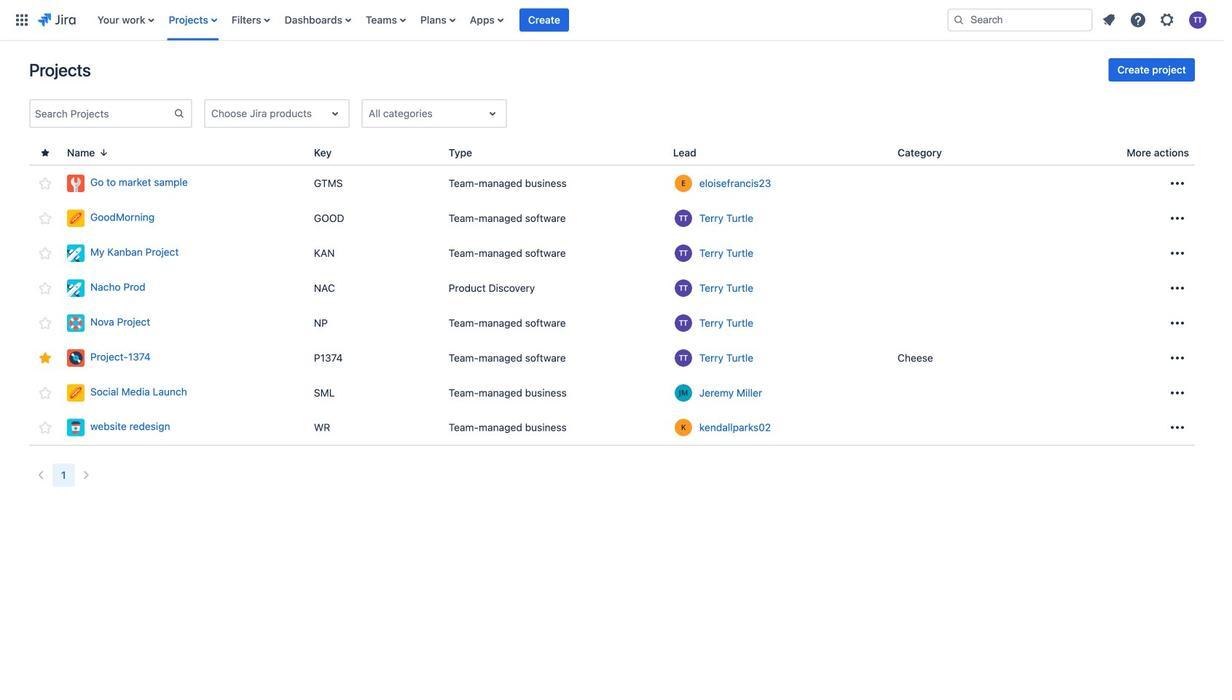 Task type: locate. For each thing, give the bounding box(es) containing it.
next image
[[78, 467, 95, 485]]

None search field
[[947, 8, 1093, 32]]

list
[[90, 0, 936, 40], [1096, 7, 1215, 33]]

2 more image from the top
[[1169, 315, 1186, 332]]

list item
[[519, 0, 569, 40]]

previous image
[[32, 467, 50, 485]]

banner
[[0, 0, 1224, 41]]

jira image
[[38, 11, 76, 29], [38, 11, 76, 29]]

settings image
[[1159, 11, 1176, 29]]

star website redesign image
[[36, 419, 54, 437]]

2 more image from the top
[[1169, 210, 1186, 227]]

your profile and settings image
[[1189, 11, 1207, 29]]

3 more image from the top
[[1169, 245, 1186, 262]]

Search field
[[947, 8, 1093, 32]]

group
[[1109, 58, 1195, 82]]

star project-1374 image
[[36, 350, 54, 367]]

star my kanban project image
[[36, 245, 54, 262]]

star go to market sample image
[[36, 175, 54, 192]]

more image
[[1169, 280, 1186, 297], [1169, 315, 1186, 332], [1169, 350, 1186, 367], [1169, 385, 1186, 402]]

Search Projects text field
[[31, 103, 173, 124]]

more image
[[1169, 175, 1186, 192], [1169, 210, 1186, 227], [1169, 245, 1186, 262], [1169, 419, 1186, 437]]

open image
[[484, 105, 501, 122]]

1 horizontal spatial list
[[1096, 7, 1215, 33]]

notifications image
[[1100, 11, 1118, 29]]

1 more image from the top
[[1169, 280, 1186, 297]]

more image for star nacho prod "image"
[[1169, 280, 1186, 297]]

None text field
[[369, 106, 371, 121]]

4 more image from the top
[[1169, 385, 1186, 402]]



Task type: vqa. For each thing, say whether or not it's contained in the screenshot.
Jira image
yes



Task type: describe. For each thing, give the bounding box(es) containing it.
star social media launch image
[[36, 385, 54, 402]]

star nova project image
[[36, 315, 54, 332]]

star goodmorning image
[[36, 210, 54, 227]]

help image
[[1129, 11, 1147, 29]]

Choose Jira products text field
[[211, 106, 214, 121]]

search image
[[953, 14, 965, 26]]

appswitcher icon image
[[13, 11, 31, 29]]

open image
[[326, 105, 344, 122]]

star nacho prod image
[[36, 280, 54, 297]]

3 more image from the top
[[1169, 350, 1186, 367]]

primary element
[[9, 0, 936, 40]]

1 more image from the top
[[1169, 175, 1186, 192]]

0 horizontal spatial list
[[90, 0, 936, 40]]

more image for star nova project image
[[1169, 315, 1186, 332]]

more image for star social media launch icon
[[1169, 385, 1186, 402]]

4 more image from the top
[[1169, 419, 1186, 437]]



